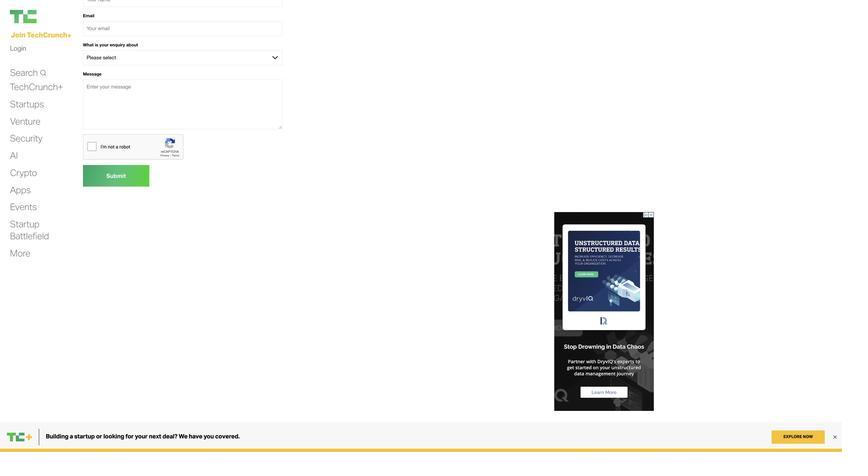 Task type: vqa. For each thing, say whether or not it's contained in the screenshot.
Ai link
yes



Task type: locate. For each thing, give the bounding box(es) containing it.
startups
[[10, 98, 44, 110]]

more
[[10, 248, 30, 259]]

join
[[11, 31, 26, 39]]

techcrunch image
[[10, 10, 37, 23]]

facebook
[[370, 444, 393, 450]]

trending tech topics link
[[220, 443, 274, 450]]

email
[[83, 13, 94, 18]]

Enter your message text field
[[83, 80, 282, 129]]

is
[[95, 42, 98, 47]]

search image
[[39, 70, 47, 76]]

trending
[[220, 443, 242, 450]]

apps
[[10, 184, 31, 196]]

startups link
[[10, 98, 44, 110]]

login
[[10, 44, 26, 53]]

battlefield
[[10, 230, 49, 242]]

techcrunch link
[[10, 10, 76, 23]]

submit button
[[83, 165, 149, 187]]

submit
[[106, 172, 126, 179]]

events link
[[10, 201, 37, 213]]

login link
[[10, 43, 26, 54]]

search
[[10, 67, 38, 78]]

+
[[67, 31, 71, 40]]

venture link
[[10, 115, 40, 127]]

techcrunch+ link
[[10, 81, 63, 93]]

legal link
[[152, 443, 166, 450]]

x
[[433, 444, 436, 450]]

about
[[126, 42, 138, 47]]

message
[[83, 71, 102, 77]]

crypto link
[[10, 167, 37, 179]]

about link
[[83, 443, 98, 450]]



Task type: describe. For each thing, give the bounding box(es) containing it.
startup battlefield link
[[10, 219, 49, 242]]

x image
[[421, 444, 427, 451]]

trending tech topics
[[220, 443, 274, 450]]

advertisement element
[[555, 213, 654, 412]]

apps link
[[10, 184, 31, 196]]

techcrunch
[[27, 31, 67, 39]]

crypto
[[10, 167, 37, 179]]

Your name text field
[[83, 0, 282, 7]]

venture
[[10, 115, 40, 127]]

join techcrunch +
[[11, 31, 71, 40]]

startup battlefield
[[10, 219, 49, 242]]

techcrunch+
[[10, 81, 63, 93]]

ai link
[[10, 150, 18, 162]]

facebook image
[[358, 444, 364, 451]]

events
[[10, 201, 37, 213]]

what
[[83, 42, 94, 47]]

topics
[[257, 443, 274, 450]]

legal
[[152, 443, 166, 450]]

tech
[[244, 443, 256, 450]]

security
[[10, 133, 42, 144]]

enquiry
[[110, 42, 125, 47]]

ai
[[10, 150, 18, 161]]

Your email email field
[[83, 21, 282, 36]]

security link
[[10, 133, 42, 145]]

about
[[83, 443, 98, 450]]

what is your enquiry about
[[83, 42, 138, 47]]

your
[[99, 42, 109, 47]]

more link
[[10, 248, 30, 260]]

startup
[[10, 219, 39, 230]]



